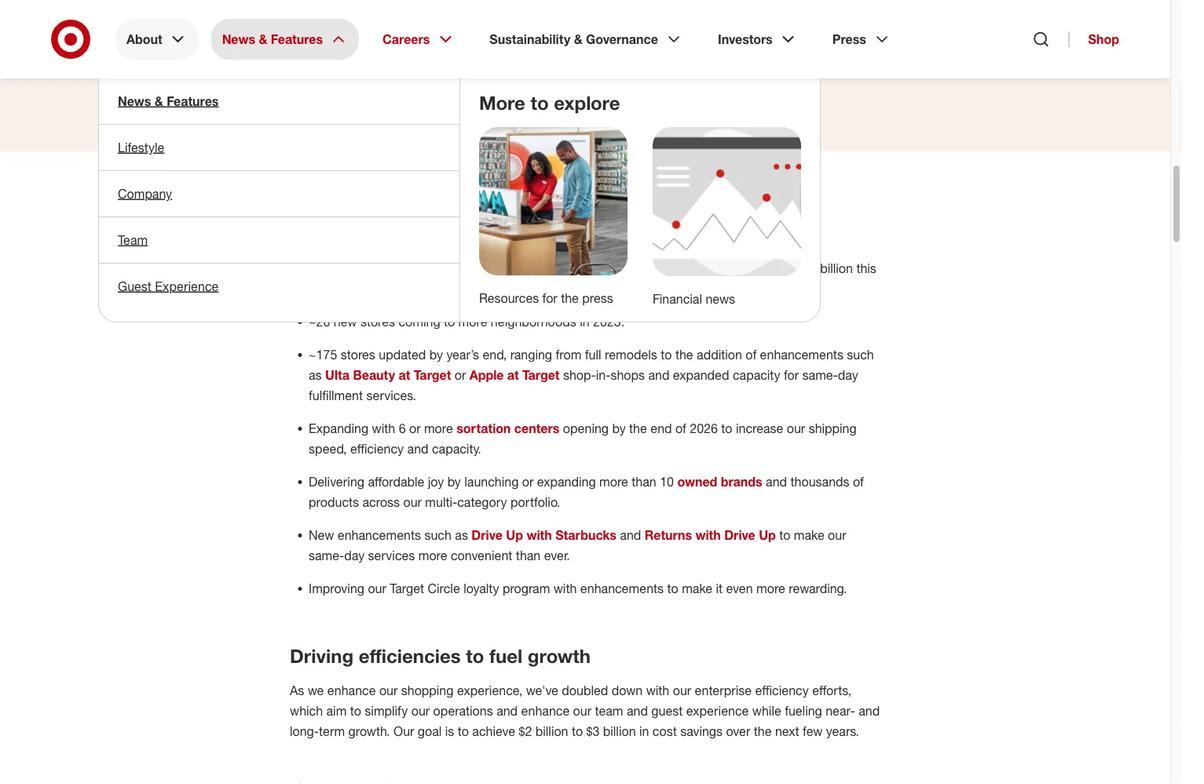 Task type: locate. For each thing, give the bounding box(es) containing it.
2 vertical spatial make
[[682, 581, 712, 597]]

that
[[604, 281, 629, 296]]

we inside as we enhance our shopping experience, we've doubled down with our enterprise efficiency efforts, which aim to simplify our operations and enhance our team and guest experience while fueling near- and long-term growth. our goal is to achieve $2 billion to $3 billion in cost savings over the next few years.
[[308, 683, 324, 699]]

$3
[[586, 724, 600, 739]]

1 vertical spatial as
[[455, 528, 468, 543]]

portfolio.
[[511, 495, 560, 510]]

day inside shop-in-shops and expanded capacity for same-day fulfillment services.
[[838, 368, 858, 383]]

day up shipping
[[838, 368, 858, 383]]

0 vertical spatial than
[[539, 261, 564, 276]]

shopping up $5
[[762, 240, 814, 256]]

news & features link
[[211, 19, 359, 60], [99, 79, 460, 124]]

fact,
[[610, 261, 634, 276]]

our down affordable
[[403, 495, 422, 510]]

in
[[290, 202, 307, 225], [596, 261, 607, 276]]

lifestyle
[[118, 140, 164, 155]]

& inside "link"
[[574, 31, 583, 47]]

1 horizontal spatial by
[[447, 474, 461, 490]]

the left press
[[561, 291, 579, 306]]

to right coming
[[444, 314, 455, 329]]

stores right new
[[360, 314, 395, 329]]

same- down new
[[309, 548, 344, 564]]

up down brands at the right of page
[[759, 528, 776, 543]]

0 vertical spatial in
[[450, 240, 459, 256]]

0 horizontal spatial make
[[387, 261, 417, 276]]

even right it
[[726, 581, 753, 597]]

in inside as we enhance our shopping experience, we've doubled down with our enterprise efficiency efforts, which aim to simplify our operations and enhance our team and guest experience while fueling near- and long-term growth. our goal is to achieve $2 billion to $3 billion in cost savings over the next few years.
[[639, 724, 649, 739]]

1 horizontal spatial make
[[682, 581, 712, 597]]

2 horizontal spatial enhancements
[[760, 347, 844, 362]]

1 vertical spatial ever.
[[544, 548, 570, 564]]

our up guest
[[673, 683, 691, 699]]

we
[[638, 261, 654, 276], [308, 683, 324, 699]]

0 vertical spatial efficiency
[[350, 441, 404, 457]]

0 vertical spatial such
[[847, 347, 874, 362]]

shopping down the driving efficiencies to fuel growth
[[401, 683, 454, 699]]

it
[[716, 581, 723, 597]]

and left returns
[[620, 528, 641, 543]]

1 vertical spatial same-
[[309, 548, 344, 564]]

enhance up aim
[[327, 683, 376, 699]]

addition
[[697, 347, 742, 362]]

investors link
[[707, 19, 809, 60]]

to left it
[[667, 581, 678, 597]]

0 horizontal spatial news & features
[[118, 93, 219, 109]]

with left the '6'
[[372, 421, 395, 436]]

for up neighborhoods
[[542, 291, 557, 306]]

target down investing in the left of the page
[[421, 261, 455, 276]]

0 horizontal spatial we
[[308, 683, 324, 699]]

2 vertical spatial in
[[639, 724, 649, 739]]

more down what
[[458, 314, 487, 329]]

with down portfolio.
[[527, 528, 552, 543]]

1 horizontal spatial we
[[638, 261, 654, 276]]

0 vertical spatial news & features link
[[211, 19, 359, 60]]

1 horizontal spatial features
[[271, 31, 323, 47]]

efficiency up while on the bottom of page
[[755, 683, 809, 699]]

and down down
[[627, 704, 648, 719]]

capacity
[[733, 368, 780, 383]]

2 vertical spatial enhance
[[521, 704, 570, 719]]

simplify
[[365, 704, 408, 719]]

10
[[660, 474, 674, 490]]

financial news link
[[653, 291, 735, 307]]

enhancements down the to make our same-day services more convenient than ever.
[[580, 581, 664, 597]]

1 horizontal spatial enhancements
[[580, 581, 664, 597]]

2 horizontal spatial enhance
[[688, 240, 736, 256]]

explore
[[554, 92, 620, 114]]

more down priority
[[459, 261, 488, 276]]

than
[[539, 261, 564, 276], [632, 474, 656, 490], [516, 548, 541, 564]]

0 horizontal spatial up
[[506, 528, 523, 543]]

1 horizontal spatial efficiency
[[755, 683, 809, 699]]

1 horizontal spatial in
[[596, 261, 607, 276]]

0 vertical spatial shopping
[[762, 240, 814, 256]]

graphic illustration of a stock chart image
[[653, 127, 801, 276]]

with inside as we enhance our shopping experience, we've doubled down with our enterprise efficiency efforts, which aim to simplify our operations and enhance our team and guest experience while fueling near- and long-term growth. our goal is to achieve $2 billion to $3 billion in cost savings over the next few years.
[[646, 683, 669, 699]]

0 horizontal spatial same-
[[309, 548, 344, 564]]

as
[[309, 368, 322, 383], [455, 528, 468, 543]]

company link
[[99, 171, 460, 217]]

to left $5
[[789, 261, 800, 276]]

2 horizontal spatial &
[[574, 31, 583, 47]]

at down the updated
[[399, 368, 410, 383]]

than for ever.
[[516, 548, 541, 564]]

chair
[[444, 63, 474, 78]]

of right thousands
[[853, 474, 864, 490]]

our inside the to make our same-day services more convenient than ever.
[[828, 528, 846, 543]]

1 horizontal spatial for
[[784, 368, 799, 383]]

of left what
[[435, 281, 446, 296]]

1 vertical spatial features
[[167, 93, 219, 109]]

officer
[[593, 63, 630, 78]]

0 horizontal spatial as
[[309, 368, 322, 383]]

enterprise
[[695, 683, 752, 699]]

1 horizontal spatial such
[[847, 347, 874, 362]]

0 vertical spatial enhancements
[[760, 347, 844, 362]]

and inside to do it, we'll keep investing in priority areas that build our capabilities, enhance our shopping experiences and make target more relevant than ever. in fact, we plan to invest $4 billion to $5 billion this year to deliver even more of what our guests love most. that includes …
[[362, 261, 383, 276]]

1 vertical spatial make
[[794, 528, 825, 543]]

0 vertical spatial in
[[290, 202, 307, 225]]

at right apple
[[507, 368, 519, 383]]

or up portfolio.
[[522, 474, 534, 490]]

2 horizontal spatial in
[[639, 724, 649, 739]]

more
[[479, 92, 525, 114]]

$5
[[804, 261, 817, 276]]

1 horizontal spatial drive
[[724, 528, 755, 543]]

new
[[334, 314, 357, 329]]

across
[[362, 495, 400, 510]]

to left fuel
[[466, 645, 484, 668]]

or right the '6'
[[409, 421, 421, 436]]

drive up convenient in the bottom of the page
[[472, 528, 503, 543]]

0 horizontal spatial by
[[429, 347, 443, 362]]

shopping inside as we enhance our shopping experience, we've doubled down with our enterprise efficiency efforts, which aim to simplify our operations and enhance our team and guest experience while fueling near- and long-term growth. our goal is to achieve $2 billion to $3 billion in cost savings over the next few years.
[[401, 683, 454, 699]]

our right increase
[[787, 421, 805, 436]]

shop-in-shops and expanded capacity for same-day fulfillment services.
[[309, 368, 858, 403]]

and right brands at the right of page
[[766, 474, 787, 490]]

1 vertical spatial we
[[308, 683, 324, 699]]

to down chair and chief executive officer on the top of the page
[[531, 92, 549, 114]]

and down expanding with 6 or more sortation centers
[[407, 441, 429, 457]]

in left priority
[[450, 240, 459, 256]]

delivering affordable joy by launching or expanding more than 10 owned brands
[[309, 474, 762, 490]]

by up ulta beauty at target or apple at target
[[429, 347, 443, 362]]

about link
[[115, 19, 198, 60]]

press link
[[821, 19, 902, 60]]

our up $4
[[740, 240, 758, 256]]

2023,
[[312, 202, 359, 225]]

for right capacity
[[784, 368, 799, 383]]

more
[[459, 261, 488, 276], [403, 281, 432, 296], [458, 314, 487, 329], [424, 421, 453, 436], [599, 474, 628, 490], [418, 548, 447, 564], [756, 581, 785, 597]]

and thousands of products across our multi-category portfolio.
[[309, 474, 864, 510]]

1 vertical spatial by
[[612, 421, 626, 436]]

…
[[683, 281, 696, 296]]

as down ~175
[[309, 368, 322, 383]]

day left the 'services'
[[344, 548, 365, 564]]

up up convenient in the bottom of the page
[[506, 528, 523, 543]]

from
[[556, 347, 582, 362]]

ever. down build
[[567, 261, 593, 276]]

0 horizontal spatial such
[[425, 528, 452, 543]]

in
[[450, 240, 459, 256], [580, 314, 590, 329], [639, 724, 649, 739]]

0 vertical spatial we
[[638, 261, 654, 276]]

such inside ~175 stores updated by year's end, ranging from full remodels to the addition of enhancements such as
[[847, 347, 874, 362]]

1 vertical spatial for
[[784, 368, 799, 383]]

1 vertical spatial in
[[596, 261, 607, 276]]

shop
[[1088, 31, 1119, 47]]

0 horizontal spatial or
[[409, 421, 421, 436]]

than inside the to make our same-day services more convenient than ever.
[[516, 548, 541, 564]]

0 vertical spatial for
[[542, 291, 557, 306]]

of inside ~175 stores updated by year's end, ranging from full remodels to the addition of enhancements such as
[[746, 347, 757, 362]]

to inside ~175 stores updated by year's end, ranging from full remodels to the addition of enhancements such as
[[661, 347, 672, 362]]

the up expanded
[[675, 347, 693, 362]]

sortation
[[457, 421, 511, 436]]

day
[[838, 368, 858, 383], [344, 548, 365, 564]]

fulfillment
[[309, 388, 363, 403]]

resources
[[479, 291, 539, 306]]

& for the topmost the news & features link
[[259, 31, 267, 47]]

of right end
[[676, 421, 686, 436]]

1 vertical spatial enhancements
[[338, 528, 421, 543]]

brian cornell
[[444, 25, 561, 47]]

target down the 'services'
[[390, 581, 424, 597]]

in left fact,
[[596, 261, 607, 276]]

near-
[[826, 704, 855, 719]]

1 horizontal spatial at
[[507, 368, 519, 383]]

even right deliver
[[372, 281, 399, 296]]

1 vertical spatial news
[[118, 93, 151, 109]]

as inside ~175 stores updated by year's end, ranging from full remodels to the addition of enhancements such as
[[309, 368, 322, 383]]

billion
[[753, 261, 785, 276], [820, 261, 853, 276], [536, 724, 568, 739], [603, 724, 636, 739]]

ulta beauty at target or apple at target
[[325, 368, 560, 383]]

1 horizontal spatial up
[[759, 528, 776, 543]]

as up convenient in the bottom of the page
[[455, 528, 468, 543]]

2023.
[[593, 314, 625, 329]]

billion down team
[[603, 724, 636, 739]]

joy
[[428, 474, 444, 490]]

1 horizontal spatial even
[[726, 581, 753, 597]]

1 vertical spatial efficiency
[[755, 683, 809, 699]]

our inside opening by the end of 2026 to increase our shipping speed, efficiency and capacity.
[[787, 421, 805, 436]]

aim
[[326, 704, 347, 719]]

0 vertical spatial news
[[222, 31, 255, 47]]

to right 2026
[[721, 421, 732, 436]]

to down experiences
[[317, 281, 328, 296]]

ever. down drive up with starbucks link
[[544, 548, 570, 564]]

in left cost
[[639, 724, 649, 739]]

1 vertical spatial than
[[632, 474, 656, 490]]

by inside opening by the end of 2026 to increase our shipping speed, efficiency and capacity.
[[612, 421, 626, 436]]

coming
[[399, 314, 440, 329]]

1 vertical spatial news & features
[[118, 93, 219, 109]]

more inside the to make our same-day services more convenient than ever.
[[418, 548, 447, 564]]

enhance down we've on the bottom left
[[521, 704, 570, 719]]

0 horizontal spatial enhance
[[327, 683, 376, 699]]

our up the simplify
[[379, 683, 398, 699]]

news & features
[[222, 31, 323, 47], [118, 93, 219, 109]]

of
[[435, 281, 446, 296], [746, 347, 757, 362], [676, 421, 686, 436], [853, 474, 864, 490]]

loyalty
[[464, 581, 499, 597]]

0 vertical spatial ever.
[[567, 261, 593, 276]]

1 horizontal spatial same-
[[802, 368, 838, 383]]

1 vertical spatial even
[[726, 581, 753, 597]]

0 vertical spatial enhance
[[688, 240, 736, 256]]

plan
[[658, 261, 682, 276]]

news
[[222, 31, 255, 47], [118, 93, 151, 109]]

~20 new stores coming to more neighborhoods in 2023.
[[309, 314, 625, 329]]

program
[[503, 581, 550, 597]]

make down investing in the left of the page
[[387, 261, 417, 276]]

1 horizontal spatial news & features
[[222, 31, 323, 47]]

enhancements up capacity
[[760, 347, 844, 362]]

that
[[540, 240, 562, 256]]

efficiency
[[350, 441, 404, 457], [755, 683, 809, 699]]

1 up from the left
[[506, 528, 523, 543]]

in 2023, we'll bring guests our very best
[[290, 202, 645, 225]]

2 vertical spatial than
[[516, 548, 541, 564]]

0 horizontal spatial news
[[118, 93, 151, 109]]

1 vertical spatial enhance
[[327, 683, 376, 699]]

0 horizontal spatial day
[[344, 548, 365, 564]]

0 vertical spatial even
[[372, 281, 399, 296]]

of inside opening by the end of 2026 to increase our shipping speed, efficiency and capacity.
[[676, 421, 686, 436]]

we inside to do it, we'll keep investing in priority areas that build our capabilities, enhance our shopping experiences and make target more relevant than ever. in fact, we plan to invest $4 billion to $5 billion this year to deliver even more of what our guests love most. that includes …
[[638, 261, 654, 276]]

expanding
[[309, 421, 369, 436]]

is
[[445, 724, 454, 739]]

our up goal
[[411, 704, 430, 719]]

and right shops
[[648, 368, 670, 383]]

1 at from the left
[[399, 368, 410, 383]]

1 vertical spatial shopping
[[401, 683, 454, 699]]

enhance inside to do it, we'll keep investing in priority areas that build our capabilities, enhance our shopping experiences and make target more relevant than ever. in fact, we plan to invest $4 billion to $5 billion this year to deliver even more of what our guests love most. that includes …
[[688, 240, 736, 256]]

by right joy
[[447, 474, 461, 490]]

we down capabilities,
[[638, 261, 654, 276]]

0 vertical spatial as
[[309, 368, 322, 383]]

by inside ~175 stores updated by year's end, ranging from full remodels to the addition of enhancements such as
[[429, 347, 443, 362]]

thousands
[[791, 474, 850, 490]]

0 vertical spatial or
[[455, 368, 466, 383]]

we'll
[[364, 202, 405, 225]]

make up rewarding.
[[794, 528, 825, 543]]

0 vertical spatial same-
[[802, 368, 838, 383]]

the
[[561, 291, 579, 306], [675, 347, 693, 362], [629, 421, 647, 436], [754, 724, 772, 739]]

0 horizontal spatial in
[[450, 240, 459, 256]]

1 drive from the left
[[472, 528, 503, 543]]

1 horizontal spatial day
[[838, 368, 858, 383]]

while
[[752, 704, 781, 719]]

than left 10
[[632, 474, 656, 490]]

0 horizontal spatial at
[[399, 368, 410, 383]]

what
[[450, 281, 477, 296]]

0 vertical spatial news & features
[[222, 31, 323, 47]]

with up guest
[[646, 683, 669, 699]]

the left end
[[629, 421, 647, 436]]

2 vertical spatial by
[[447, 474, 461, 490]]

and down 'keep' on the top of the page
[[362, 261, 383, 276]]

our down thousands
[[828, 528, 846, 543]]

1 horizontal spatial in
[[580, 314, 590, 329]]

our right build
[[596, 240, 615, 256]]

than down 'new enhancements such as drive up with starbucks and returns with drive up'
[[516, 548, 541, 564]]

0 horizontal spatial even
[[372, 281, 399, 296]]

to up rewarding.
[[779, 528, 790, 543]]

by right opening
[[612, 421, 626, 436]]

ever. inside to do it, we'll keep investing in priority areas that build our capabilities, enhance our shopping experiences and make target more relevant than ever. in fact, we plan to invest $4 billion to $5 billion this year to deliver even more of what our guests love most. that includes …
[[567, 261, 593, 276]]

2 horizontal spatial make
[[794, 528, 825, 543]]

relevant
[[491, 261, 535, 276]]

~20
[[309, 314, 330, 329]]

1 horizontal spatial or
[[455, 368, 466, 383]]

or down the year's
[[455, 368, 466, 383]]

for inside shop-in-shops and expanded capacity for same-day fulfillment services.
[[784, 368, 799, 383]]

to right remodels
[[661, 347, 672, 362]]

0 vertical spatial make
[[387, 261, 417, 276]]

in inside to do it, we'll keep investing in priority areas that build our capabilities, enhance our shopping experiences and make target more relevant than ever. in fact, we plan to invest $4 billion to $5 billion this year to deliver even more of what our guests love most. that includes …
[[596, 261, 607, 276]]

1 vertical spatial such
[[425, 528, 452, 543]]

make inside to do it, we'll keep investing in priority areas that build our capabilities, enhance our shopping experiences and make target more relevant than ever. in fact, we plan to invest $4 billion to $5 billion this year to deliver even more of what our guests love most. that includes …
[[387, 261, 417, 276]]

enhance up invest
[[688, 240, 736, 256]]

to inside the to make our same-day services more convenient than ever.
[[779, 528, 790, 543]]

0 horizontal spatial enhancements
[[338, 528, 421, 543]]

up
[[506, 528, 523, 543], [759, 528, 776, 543]]

1 vertical spatial day
[[344, 548, 365, 564]]

to inside opening by the end of 2026 to increase our shipping speed, efficiency and capacity.
[[721, 421, 732, 436]]

fuel
[[489, 645, 522, 668]]

1 horizontal spatial shopping
[[762, 240, 814, 256]]

make left it
[[682, 581, 712, 597]]

of inside and thousands of products across our multi-category portfolio.
[[853, 474, 864, 490]]

1 vertical spatial stores
[[341, 347, 375, 362]]

same- inside the to make our same-day services more convenient than ever.
[[309, 548, 344, 564]]

2 vertical spatial or
[[522, 474, 534, 490]]

efforts,
[[812, 683, 851, 699]]

our inside and thousands of products across our multi-category portfolio.
[[403, 495, 422, 510]]

0 horizontal spatial shopping
[[401, 683, 454, 699]]

resources for the press
[[479, 291, 613, 306]]

with right returns
[[695, 528, 721, 543]]

such
[[847, 347, 874, 362], [425, 528, 452, 543]]

0 vertical spatial day
[[838, 368, 858, 383]]

savings
[[680, 724, 723, 739]]

0 horizontal spatial efficiency
[[350, 441, 404, 457]]

of up capacity
[[746, 347, 757, 362]]

0 horizontal spatial drive
[[472, 528, 503, 543]]

0 vertical spatial stores
[[360, 314, 395, 329]]

stores up beauty
[[341, 347, 375, 362]]

shops
[[611, 368, 645, 383]]

shopping
[[762, 240, 814, 256], [401, 683, 454, 699]]

sustainability & governance link
[[479, 19, 694, 60]]

multi-
[[425, 495, 457, 510]]

drive down brands at the right of page
[[724, 528, 755, 543]]

to
[[531, 92, 549, 114], [685, 261, 696, 276], [789, 261, 800, 276], [317, 281, 328, 296], [444, 314, 455, 329], [661, 347, 672, 362], [721, 421, 732, 436], [779, 528, 790, 543], [667, 581, 678, 597], [466, 645, 484, 668], [350, 704, 361, 719], [458, 724, 469, 739], [572, 724, 583, 739]]

0 vertical spatial features
[[271, 31, 323, 47]]

than down that
[[539, 261, 564, 276]]

convenient
[[451, 548, 512, 564]]

more up circle
[[418, 548, 447, 564]]



Task type: vqa. For each thing, say whether or not it's contained in the screenshot.
page. Guest inquiries should be directed to 1-800-440-0680.
no



Task type: describe. For each thing, give the bounding box(es) containing it.
investing
[[396, 240, 446, 256]]

and up achieve
[[497, 704, 518, 719]]

our right what
[[480, 281, 499, 296]]

to right is
[[458, 724, 469, 739]]

experience,
[[457, 683, 523, 699]]

executive
[[535, 63, 589, 78]]

apple
[[469, 368, 504, 383]]

and left chief
[[477, 63, 498, 78]]

few
[[803, 724, 823, 739]]

expanding with 6 or more sortation centers
[[309, 421, 559, 436]]

to right aim
[[350, 704, 361, 719]]

2 up from the left
[[759, 528, 776, 543]]

in-
[[596, 368, 611, 383]]

make inside the to make our same-day services more convenient than ever.
[[794, 528, 825, 543]]

growth.
[[348, 724, 390, 739]]

full
[[585, 347, 601, 362]]

our down the 'services'
[[368, 581, 386, 597]]

company
[[118, 186, 172, 201]]

efficiencies
[[359, 645, 461, 668]]

year
[[290, 281, 314, 296]]

and inside and thousands of products across our multi-category portfolio.
[[766, 474, 787, 490]]

1 vertical spatial in
[[580, 314, 590, 329]]

our
[[394, 724, 414, 739]]

site navigation element
[[0, 0, 1182, 784]]

delivering
[[309, 474, 364, 490]]

about
[[126, 31, 162, 47]]

experience
[[155, 279, 219, 294]]

target down the updated
[[414, 368, 451, 383]]

by for ranging
[[429, 347, 443, 362]]

6
[[399, 421, 406, 436]]

press
[[832, 31, 866, 47]]

products
[[309, 495, 359, 510]]

services
[[368, 548, 415, 564]]

increase
[[736, 421, 783, 436]]

to up …
[[685, 261, 696, 276]]

efficiency inside opening by the end of 2026 to increase our shipping speed, efficiency and capacity.
[[350, 441, 404, 457]]

shop link
[[1069, 31, 1119, 47]]

ulta beauty at target link
[[325, 368, 451, 383]]

services.
[[366, 388, 416, 403]]

to
[[290, 240, 303, 256]]

end
[[651, 421, 672, 436]]

than for 10
[[632, 474, 656, 490]]

chief
[[502, 63, 531, 78]]

billion right "$2"
[[536, 724, 568, 739]]

love
[[543, 281, 566, 296]]

0 horizontal spatial in
[[290, 202, 307, 225]]

new
[[309, 528, 334, 543]]

efficiency inside as we enhance our shopping experience, we've doubled down with our enterprise efficiency efforts, which aim to simplify our operations and enhance our team and guest experience while fueling near- and long-term growth. our goal is to achieve $2 billion to $3 billion in cost savings over the next few years.
[[755, 683, 809, 699]]

and inside opening by the end of 2026 to increase our shipping speed, efficiency and capacity.
[[407, 441, 429, 457]]

beauty
[[353, 368, 395, 383]]

billion right $4
[[753, 261, 785, 276]]

careers
[[383, 31, 430, 47]]

more up capacity.
[[424, 421, 453, 436]]

news
[[706, 291, 735, 307]]

team link
[[99, 218, 460, 263]]

with right program
[[554, 581, 577, 597]]

0 horizontal spatial features
[[167, 93, 219, 109]]

years.
[[826, 724, 859, 739]]

billion right $5
[[820, 261, 853, 276]]

circle
[[428, 581, 460, 597]]

do
[[306, 240, 321, 256]]

driving
[[290, 645, 354, 668]]

guest
[[651, 704, 683, 719]]

includes
[[633, 281, 680, 296]]

brands
[[721, 474, 762, 490]]

the inside site navigation element
[[561, 291, 579, 306]]

returns with drive up link
[[645, 528, 776, 543]]

1 vertical spatial or
[[409, 421, 421, 436]]

centers
[[514, 421, 559, 436]]

the inside opening by the end of 2026 to increase our shipping speed, efficiency and capacity.
[[629, 421, 647, 436]]

stores inside ~175 stores updated by year's end, ranging from full remodels to the addition of enhancements such as
[[341, 347, 375, 362]]

than inside to do it, we'll keep investing in priority areas that build our capabilities, enhance our shopping experiences and make target more relevant than ever. in fact, we plan to invest $4 billion to $5 billion this year to deliver even more of what our guests love most. that includes …
[[539, 261, 564, 276]]

team
[[118, 233, 148, 248]]

expanded
[[673, 368, 729, 383]]

guest experience
[[118, 279, 219, 294]]

neighborhoods
[[491, 314, 576, 329]]

shopping inside to do it, we'll keep investing in priority areas that build our capabilities, enhance our shopping experiences and make target more relevant than ever. in fact, we plan to invest $4 billion to $5 billion this year to deliver even more of what our guests love most. that includes …
[[762, 240, 814, 256]]

a target team member helps a guest in electronics image
[[479, 127, 628, 276]]

priority
[[463, 240, 502, 256]]

1 vertical spatial news & features link
[[99, 79, 460, 124]]

and inside shop-in-shops and expanded capacity for same-day fulfillment services.
[[648, 368, 670, 383]]

to left $3
[[572, 724, 583, 739]]

more up coming
[[403, 281, 432, 296]]

owned brands link
[[677, 474, 762, 490]]

careers link
[[372, 19, 466, 60]]

fueling
[[785, 704, 822, 719]]

the inside as we enhance our shopping experience, we've doubled down with our enterprise efficiency efforts, which aim to simplify our operations and enhance our team and guest experience while fueling near- and long-term growth. our goal is to achieve $2 billion to $3 billion in cost savings over the next few years.
[[754, 724, 772, 739]]

new enhancements such as drive up with starbucks and returns with drive up
[[309, 528, 776, 543]]

same- inside shop-in-shops and expanded capacity for same-day fulfillment services.
[[802, 368, 838, 383]]

term
[[319, 724, 345, 739]]

$4
[[736, 261, 749, 276]]

launching
[[464, 474, 519, 490]]

of inside to do it, we'll keep investing in priority areas that build our capabilities, enhance our shopping experiences and make target more relevant than ever. in fact, we plan to invest $4 billion to $5 billion this year to deliver even more of what our guests love most. that includes …
[[435, 281, 446, 296]]

1 horizontal spatial enhance
[[521, 704, 570, 719]]

investors
[[718, 31, 773, 47]]

0 horizontal spatial &
[[155, 93, 163, 109]]

target down ranging
[[522, 368, 560, 383]]

areas
[[506, 240, 537, 256]]

target inside to do it, we'll keep investing in priority areas that build our capabilities, enhance our shopping experiences and make target more relevant than ever. in fact, we plan to invest $4 billion to $5 billion this year to deliver even more of what our guests love most. that includes …
[[421, 261, 455, 276]]

expanding
[[537, 474, 596, 490]]

2 horizontal spatial or
[[522, 474, 534, 490]]

day inside the to make our same-day services more convenient than ever.
[[344, 548, 365, 564]]

capacity.
[[432, 441, 481, 457]]

cost
[[653, 724, 677, 739]]

and right near- on the bottom right of the page
[[859, 704, 880, 719]]

1 horizontal spatial news
[[222, 31, 255, 47]]

in inside to do it, we'll keep investing in priority areas that build our capabilities, enhance our shopping experiences and make target more relevant than ever. in fact, we plan to invest $4 billion to $5 billion this year to deliver even more of what our guests love most. that includes …
[[450, 240, 459, 256]]

more right the expanding
[[599, 474, 628, 490]]

keep
[[365, 240, 393, 256]]

affordable
[[368, 474, 424, 490]]

category
[[457, 495, 507, 510]]

1 horizontal spatial as
[[455, 528, 468, 543]]

more left rewarding.
[[756, 581, 785, 597]]

achieve
[[472, 724, 515, 739]]

rewarding.
[[789, 581, 847, 597]]

even inside to do it, we'll keep investing in priority areas that build our capabilities, enhance our shopping experiences and make target more relevant than ever. in fact, we plan to invest $4 billion to $5 billion this year to deliver even more of what our guests love most. that includes …
[[372, 281, 399, 296]]

2 drive from the left
[[724, 528, 755, 543]]

it,
[[324, 240, 334, 256]]

for inside site navigation element
[[542, 291, 557, 306]]

enhancements inside ~175 stores updated by year's end, ranging from full remodels to the addition of enhancements such as
[[760, 347, 844, 362]]

to inside site navigation element
[[531, 92, 549, 114]]

brian
[[444, 25, 492, 47]]

by for expanding
[[447, 474, 461, 490]]

to make our same-day services more convenient than ever.
[[309, 528, 846, 564]]

starbucks
[[555, 528, 617, 543]]

2 at from the left
[[507, 368, 519, 383]]

the inside ~175 stores updated by year's end, ranging from full remodels to the addition of enhancements such as
[[675, 347, 693, 362]]

financial
[[653, 291, 702, 307]]

drive up with starbucks link
[[472, 528, 617, 543]]

2 vertical spatial enhancements
[[580, 581, 664, 597]]

most.
[[569, 281, 601, 296]]

our down doubled
[[573, 704, 591, 719]]

improving our target circle loyalty program with enhancements to make it even more rewarding.
[[309, 581, 847, 597]]

more to explore
[[479, 92, 620, 114]]

ever. inside the to make our same-day services more convenient than ever.
[[544, 548, 570, 564]]

2026
[[690, 421, 718, 436]]

opening by the end of 2026 to increase our shipping speed, efficiency and capacity.
[[309, 421, 857, 457]]

& for sustainability & governance "link"
[[574, 31, 583, 47]]

build
[[565, 240, 593, 256]]

cornell
[[497, 25, 561, 47]]

returns
[[645, 528, 692, 543]]



